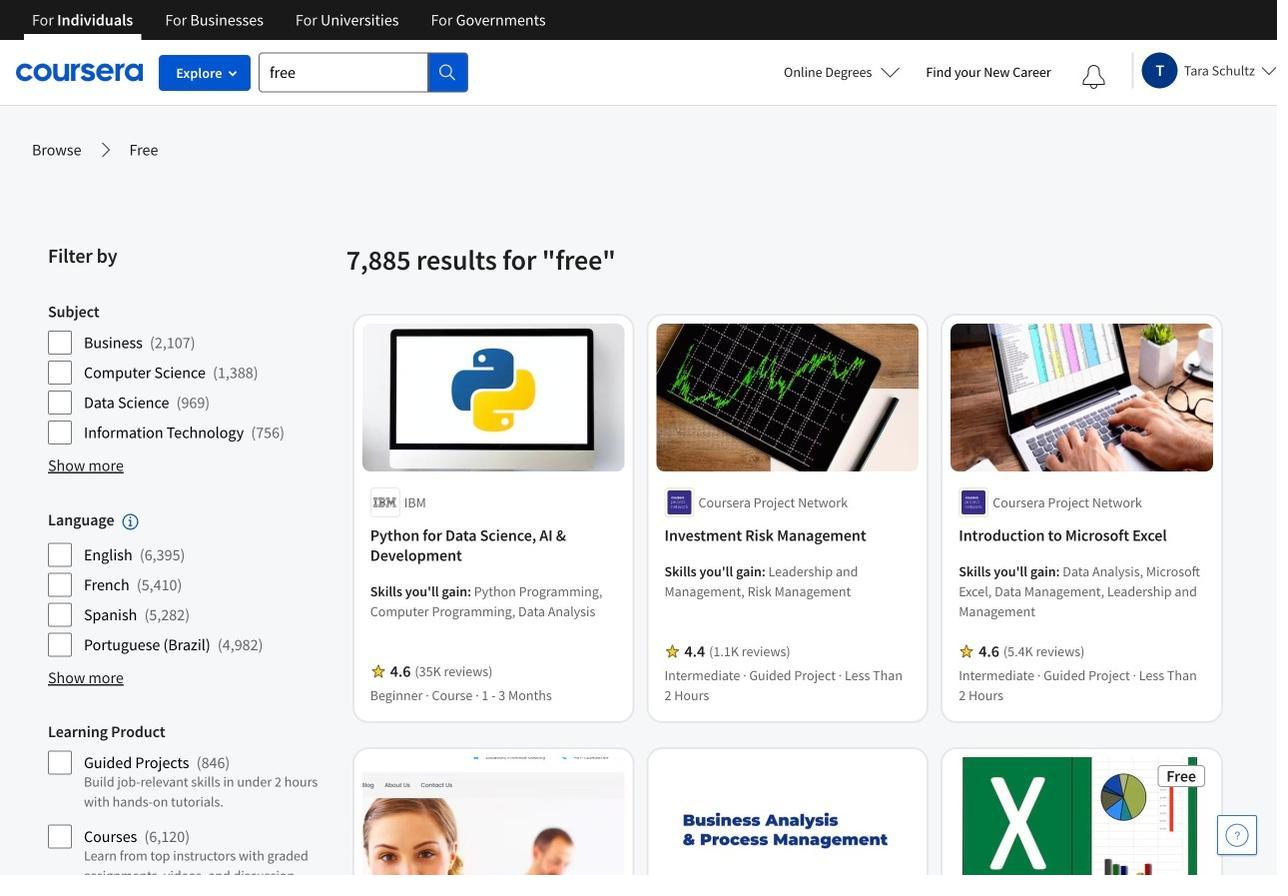 Task type: describe. For each thing, give the bounding box(es) containing it.
help center image
[[1226, 823, 1250, 847]]

coursera image
[[16, 56, 143, 88]]

banner navigation
[[16, 0, 562, 40]]

information about this filter group image
[[122, 514, 138, 530]]



Task type: vqa. For each thing, say whether or not it's contained in the screenshot.
Admissions
no



Task type: locate. For each thing, give the bounding box(es) containing it.
2 group from the top
[[48, 510, 334, 658]]

3 group from the top
[[48, 722, 334, 875]]

0 vertical spatial group
[[48, 302, 334, 446]]

What do you want to learn? text field
[[259, 52, 429, 92]]

group
[[48, 302, 334, 446], [48, 510, 334, 658], [48, 722, 334, 875]]

1 vertical spatial group
[[48, 510, 334, 658]]

1 group from the top
[[48, 302, 334, 446]]

2 vertical spatial group
[[48, 722, 334, 875]]

None search field
[[259, 52, 469, 92]]



